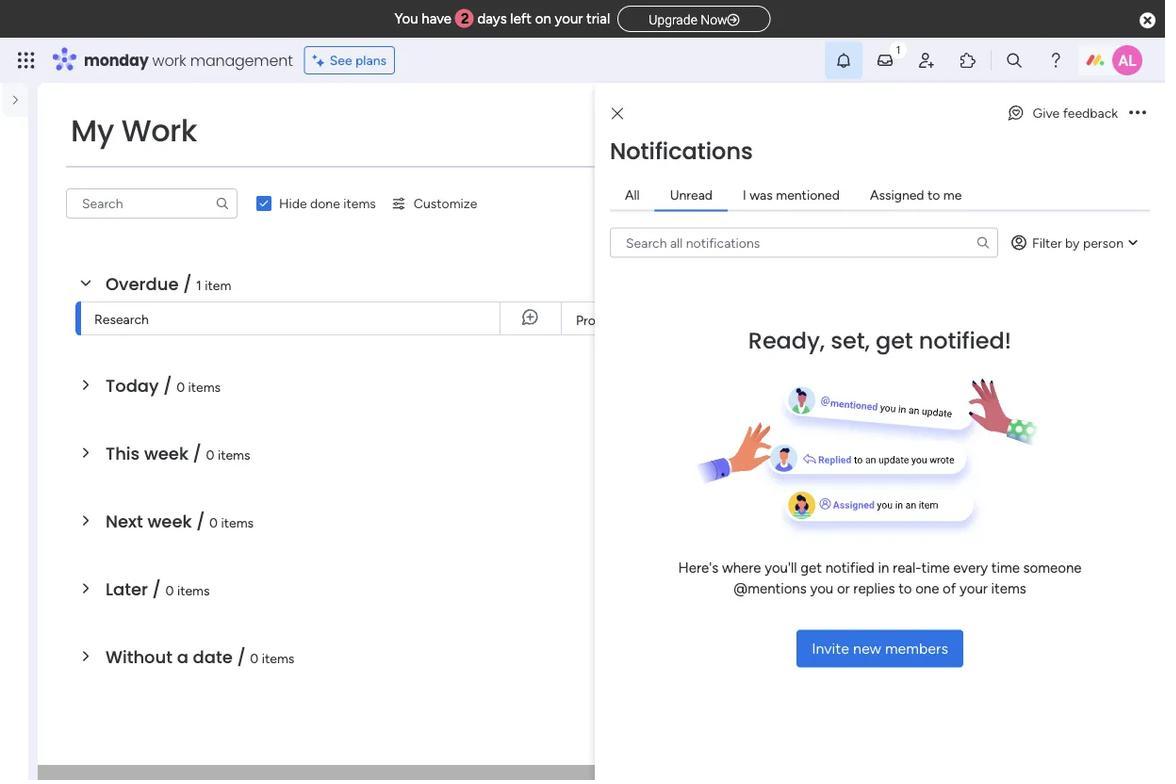 Task type: vqa. For each thing, say whether or not it's contained in the screenshot.
top 'Management'
no



Task type: locate. For each thing, give the bounding box(es) containing it.
next
[[106, 510, 143, 534]]

0 right date
[[250, 651, 259, 667]]

unread
[[670, 187, 713, 203]]

to inside here's where you'll get notified in real-time every time someone @mentions you or replies to one of your items
[[899, 581, 912, 598]]

time up one on the bottom right of page
[[922, 560, 950, 577]]

have
[[422, 10, 452, 27]]

research
[[94, 311, 149, 327]]

you
[[811, 581, 834, 598]]

1
[[196, 277, 202, 293]]

your
[[555, 10, 583, 27], [960, 581, 988, 598]]

0 inside the this week / 0 items
[[206, 447, 215, 463]]

see
[[330, 52, 352, 68]]

time right every
[[992, 560, 1020, 577]]

/ up next week / 0 items
[[193, 442, 202, 466]]

items up next week / 0 items
[[218, 447, 250, 463]]

/ right today at the left of the page
[[163, 374, 172, 398]]

time
[[922, 560, 950, 577], [992, 560, 1020, 577]]

overdue / 1 item
[[106, 272, 231, 296]]

1 horizontal spatial time
[[992, 560, 1020, 577]]

get
[[876, 325, 914, 357], [801, 560, 822, 577]]

None search field
[[610, 228, 999, 258]]

items inside here's where you'll get notified in real-time every time someone @mentions you or replies to one of your items
[[992, 581, 1027, 598]]

search everything image
[[1005, 51, 1024, 70]]

0 vertical spatial get
[[876, 325, 914, 357]]

help image
[[1047, 51, 1066, 70]]

0 up next week / 0 items
[[206, 447, 215, 463]]

ready, set, get notified!
[[749, 325, 1012, 357]]

0 inside the later / 0 items
[[166, 583, 174, 599]]

/
[[183, 272, 192, 296], [163, 374, 172, 398], [193, 442, 202, 466], [196, 510, 205, 534], [152, 578, 161, 602], [237, 646, 246, 670]]

0
[[176, 379, 185, 395], [206, 447, 215, 463], [209, 515, 218, 531], [166, 583, 174, 599], [250, 651, 259, 667]]

2 time from the left
[[992, 560, 1020, 577]]

items down the this week / 0 items at the left bottom of page
[[221, 515, 254, 531]]

days
[[478, 10, 507, 27]]

1 vertical spatial get
[[801, 560, 822, 577]]

0 down the this week / 0 items at the left bottom of page
[[209, 515, 218, 531]]

week for this
[[144, 442, 189, 466]]

0 horizontal spatial time
[[922, 560, 950, 577]]

later / 0 items
[[106, 578, 210, 602]]

a
[[177, 646, 188, 670]]

0 horizontal spatial your
[[555, 10, 583, 27]]

here's
[[679, 560, 719, 577]]

1 horizontal spatial your
[[960, 581, 988, 598]]

0 inside without a date / 0 items
[[250, 651, 259, 667]]

1 vertical spatial week
[[148, 510, 192, 534]]

every
[[954, 560, 989, 577]]

give
[[1033, 105, 1060, 121]]

1 horizontal spatial get
[[876, 325, 914, 357]]

someone
[[1024, 560, 1082, 577]]

your down every
[[960, 581, 988, 598]]

week right this
[[144, 442, 189, 466]]

week
[[144, 442, 189, 466], [148, 510, 192, 534]]

my work
[[71, 110, 197, 152]]

items up the this week / 0 items at the left bottom of page
[[188, 379, 221, 395]]

0 vertical spatial to
[[928, 187, 941, 203]]

hide
[[279, 196, 307, 212]]

you have 2 days left on your trial
[[395, 10, 610, 27]]

0 horizontal spatial to
[[899, 581, 912, 598]]

0 inside "today / 0 items"
[[176, 379, 185, 395]]

hide done items
[[279, 196, 376, 212]]

to left the me
[[928, 187, 941, 203]]

real-
[[893, 560, 922, 577]]

ready,
[[749, 325, 825, 357]]

notified
[[826, 560, 875, 577]]

@mentions
[[734, 581, 807, 598]]

your right on
[[555, 10, 583, 27]]

items right date
[[262, 651, 295, 667]]

Filter dashboard by text search field
[[66, 189, 238, 219]]

you'll
[[765, 560, 798, 577]]

invite
[[812, 640, 850, 658]]

i was mentioned
[[743, 187, 840, 203]]

home image
[[17, 100, 36, 119]]

invite new members
[[812, 640, 949, 658]]

notifications image
[[835, 51, 854, 70]]

0 horizontal spatial get
[[801, 560, 822, 577]]

all
[[625, 187, 640, 203]]

project management link
[[573, 303, 748, 337]]

filter
[[1033, 235, 1063, 251]]

get right set,
[[876, 325, 914, 357]]

work
[[121, 110, 197, 152]]

trial
[[587, 10, 610, 27]]

items down someone
[[992, 581, 1027, 598]]

0 right today at the left of the page
[[176, 379, 185, 395]]

set,
[[831, 325, 870, 357]]

None search field
[[66, 189, 238, 219]]

0 vertical spatial week
[[144, 442, 189, 466]]

to
[[928, 187, 941, 203], [899, 581, 912, 598]]

items
[[344, 196, 376, 212], [188, 379, 221, 395], [218, 447, 250, 463], [221, 515, 254, 531], [992, 581, 1027, 598], [177, 583, 210, 599], [262, 651, 295, 667]]

project
[[576, 313, 619, 329]]

Search all notifications search field
[[610, 228, 999, 258]]

apps image
[[959, 51, 978, 70]]

assigned to me
[[870, 187, 962, 203]]

filter by person button
[[1003, 228, 1151, 258]]

upgrade now link
[[618, 5, 771, 32]]

my
[[71, 110, 114, 152]]

1 vertical spatial your
[[960, 581, 988, 598]]

items inside "today / 0 items"
[[188, 379, 221, 395]]

or
[[837, 581, 850, 598]]

2
[[461, 10, 469, 27]]

1 vertical spatial to
[[899, 581, 912, 598]]

dialog
[[595, 83, 1166, 781]]

dapulse close image
[[1140, 11, 1156, 30]]

today
[[106, 374, 159, 398]]

without a date / 0 items
[[106, 646, 295, 670]]

items inside the later / 0 items
[[177, 583, 210, 599]]

items right 'later'
[[177, 583, 210, 599]]

get up you
[[801, 560, 822, 577]]

items inside without a date / 0 items
[[262, 651, 295, 667]]

0 inside next week / 0 items
[[209, 515, 218, 531]]

0 right 'later'
[[166, 583, 174, 599]]

to down the real-
[[899, 581, 912, 598]]

items inside the this week / 0 items
[[218, 447, 250, 463]]

today / 0 items
[[106, 374, 221, 398]]

workspace options image
[[13, 187, 32, 206]]

week right next at the left of the page
[[148, 510, 192, 534]]

in
[[879, 560, 890, 577]]

week for next
[[148, 510, 192, 534]]



Task type: describe. For each thing, give the bounding box(es) containing it.
notified!
[[919, 325, 1012, 357]]

inbox image
[[876, 51, 895, 70]]

/ right 'later'
[[152, 578, 161, 602]]

members
[[886, 640, 949, 658]]

see plans button
[[304, 46, 395, 75]]

items inside next week / 0 items
[[221, 515, 254, 531]]

dialog containing notifications
[[595, 83, 1166, 781]]

see plans
[[330, 52, 387, 68]]

was
[[750, 187, 773, 203]]

/ right date
[[237, 646, 246, 670]]

dapulse rightstroke image
[[728, 13, 740, 27]]

give feedback
[[1033, 105, 1119, 121]]

items right done at the left
[[344, 196, 376, 212]]

on
[[535, 10, 552, 27]]

monday
[[84, 50, 149, 71]]

replies
[[854, 581, 895, 598]]

management
[[190, 50, 293, 71]]

of
[[943, 581, 957, 598]]

/ left "1"
[[183, 272, 192, 296]]

feedback
[[1064, 105, 1119, 121]]

assigned
[[870, 187, 925, 203]]

your inside here's where you'll get notified in real-time every time someone @mentions you or replies to one of your items
[[960, 581, 988, 598]]

upgrade now
[[649, 12, 728, 27]]

apple lee image
[[1113, 45, 1143, 75]]

new
[[854, 640, 882, 658]]

mentioned
[[776, 187, 840, 203]]

work
[[152, 50, 186, 71]]

item
[[205, 277, 231, 293]]

done
[[310, 196, 340, 212]]

customize
[[414, 196, 478, 212]]

get inside here's where you'll get notified in real-time every time someone @mentions you or replies to one of your items
[[801, 560, 822, 577]]

customize button
[[384, 189, 485, 219]]

project management
[[576, 313, 700, 329]]

invite new members button
[[797, 630, 964, 668]]

0 vertical spatial your
[[555, 10, 583, 27]]

i
[[743, 187, 747, 203]]

give feedback button
[[999, 98, 1126, 128]]

me
[[944, 187, 962, 203]]

overdue
[[106, 272, 179, 296]]

you
[[395, 10, 418, 27]]

later
[[106, 578, 148, 602]]

1 horizontal spatial to
[[928, 187, 941, 203]]

next week / 0 items
[[106, 510, 254, 534]]

management
[[622, 313, 700, 329]]

here's where you'll get notified in real-time every time someone @mentions you or replies to one of your items
[[679, 560, 1082, 598]]

person
[[1084, 235, 1124, 251]]

invite members image
[[918, 51, 937, 70]]

options image
[[1130, 107, 1147, 120]]

without
[[106, 646, 173, 670]]

plans
[[356, 52, 387, 68]]

left
[[511, 10, 532, 27]]

filter by person
[[1033, 235, 1124, 251]]

now
[[701, 12, 728, 27]]

notifications
[[610, 135, 753, 167]]

upgrade
[[649, 12, 698, 27]]

select product image
[[17, 51, 36, 70]]

monday work management
[[84, 50, 293, 71]]

my work image
[[17, 133, 34, 150]]

one
[[916, 581, 940, 598]]

1 time from the left
[[922, 560, 950, 577]]

date
[[193, 646, 233, 670]]

/ down the this week / 0 items at the left bottom of page
[[196, 510, 205, 534]]

this
[[106, 442, 140, 466]]

search image
[[976, 235, 991, 250]]

1 image
[[890, 39, 907, 60]]

this week / 0 items
[[106, 442, 250, 466]]

search image
[[215, 196, 230, 211]]

by
[[1066, 235, 1080, 251]]

where
[[722, 560, 762, 577]]



